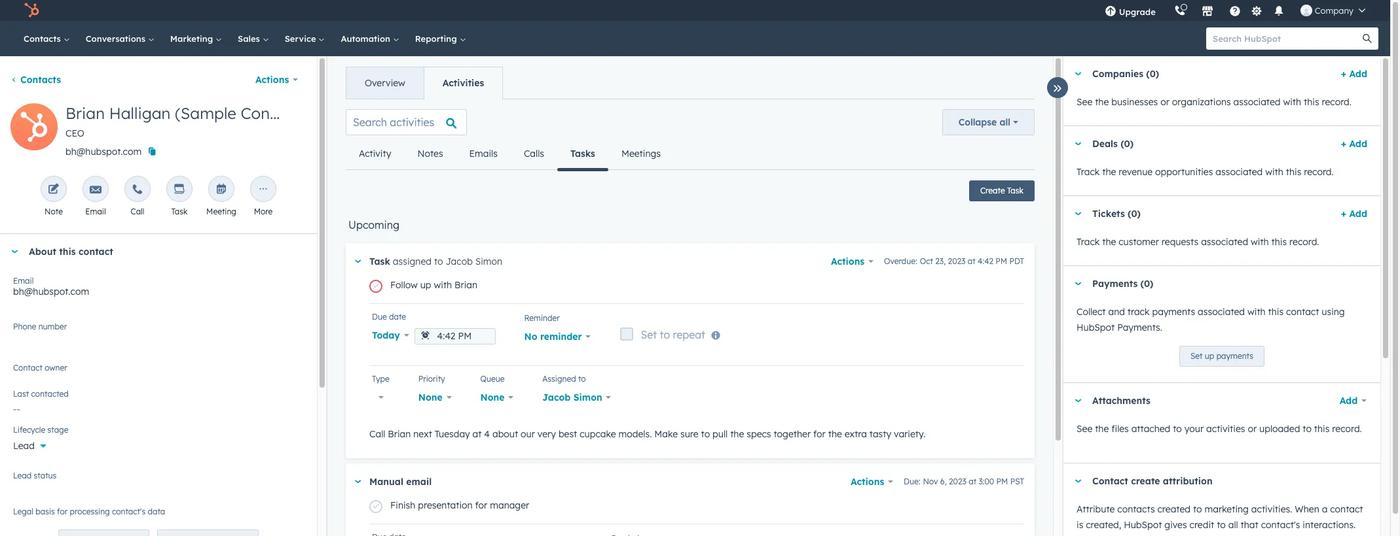 Task type: describe. For each thing, give the bounding box(es) containing it.
very
[[538, 429, 556, 441]]

add for track the revenue opportunities associated with this record.
[[1349, 138, 1367, 150]]

hubspot image
[[24, 3, 39, 18]]

lifecycle stage
[[13, 426, 68, 435]]

feed containing upcoming
[[335, 99, 1045, 537]]

presentation
[[418, 500, 473, 512]]

Last contacted text field
[[13, 397, 304, 418]]

pull
[[713, 429, 728, 441]]

add button
[[1331, 388, 1367, 415]]

activities
[[1206, 424, 1245, 435]]

up for follow
[[420, 280, 431, 291]]

(0) for companies (0)
[[1146, 68, 1159, 80]]

call for call
[[131, 207, 144, 217]]

today button
[[372, 327, 409, 345]]

call brian next tuesday at 4 about our very best cupcake models. make sure to pull the specs together for the extra tasty variety. button
[[369, 427, 1011, 443]]

email
[[406, 477, 432, 488]]

none button for priority
[[418, 389, 452, 407]]

actions button for finish presentation for manager
[[851, 473, 893, 492]]

contact inside "collect and track payments associated with this contact using hubspot payments."
[[1286, 306, 1319, 318]]

companies
[[1092, 68, 1143, 80]]

phone number
[[13, 322, 67, 332]]

hubspot link
[[16, 3, 49, 18]]

interactions.
[[1303, 520, 1356, 532]]

customer
[[1119, 236, 1159, 248]]

add for track the customer requests associated with this record.
[[1349, 208, 1367, 220]]

deals (0)
[[1092, 138, 1134, 150]]

data
[[148, 507, 165, 517]]

meetings button
[[608, 138, 674, 170]]

calling icon button
[[1169, 2, 1191, 19]]

tickets (0)
[[1092, 208, 1141, 220]]

(0) for tickets (0)
[[1128, 208, 1141, 220]]

legal basis for processing contact's data
[[13, 507, 165, 517]]

extra
[[845, 429, 867, 441]]

tickets (0) button
[[1063, 196, 1336, 232]]

Search HubSpot search field
[[1206, 28, 1367, 50]]

task inside button
[[1007, 186, 1024, 196]]

contact create attribution
[[1092, 476, 1213, 488]]

actions button for follow up with brian
[[831, 253, 874, 271]]

overdue: oct 23, 2023 at 4:42 pm pdt
[[884, 257, 1024, 267]]

task for task
[[171, 207, 188, 217]]

2023 for follow up with brian
[[948, 257, 965, 267]]

pm for follow up with brian
[[996, 257, 1007, 267]]

0 horizontal spatial simon
[[475, 256, 502, 268]]

0 vertical spatial bh@hubspot.com
[[65, 146, 142, 158]]

revenue
[[1119, 166, 1153, 178]]

contact for contact owner no owner
[[13, 363, 43, 373]]

overdue:
[[884, 257, 917, 267]]

companies (0)
[[1092, 68, 1159, 80]]

to inside call brian next tuesday at 4 about our very best cupcake models. make sure to pull the specs together for the extra tasty variety. button
[[701, 429, 710, 441]]

with for track the revenue opportunities associated with this record.
[[1265, 166, 1283, 178]]

+ add for track the revenue opportunities associated with this record.
[[1341, 138, 1367, 150]]

using
[[1322, 306, 1345, 318]]

more
[[254, 207, 273, 217]]

contact for contact create attribution
[[1092, 476, 1128, 488]]

create
[[980, 186, 1005, 196]]

jacob simon image
[[1300, 5, 1312, 16]]

menu containing company
[[1095, 0, 1374, 21]]

collapse all
[[958, 117, 1010, 128]]

conversations link
[[78, 21, 162, 56]]

brian halligan (sample contact) ceo
[[65, 103, 305, 139]]

assigned
[[393, 256, 432, 268]]

processing
[[70, 507, 110, 517]]

4:42
[[978, 257, 993, 267]]

help button
[[1224, 0, 1246, 21]]

track the customer requests associated with this record.
[[1077, 236, 1319, 248]]

follow
[[390, 280, 418, 291]]

marketing
[[1205, 504, 1249, 516]]

meetings
[[621, 148, 661, 160]]

caret image inside manual email "element"
[[355, 481, 361, 484]]

23,
[[935, 257, 946, 267]]

sure
[[680, 429, 698, 441]]

6,
[[940, 477, 947, 487]]

caret image down the upcoming in the top of the page
[[355, 260, 361, 263]]

about this contact
[[29, 246, 113, 258]]

contacts
[[1117, 504, 1155, 516]]

queue
[[480, 374, 504, 384]]

pst
[[1010, 477, 1024, 487]]

simon inside jacob simon popup button
[[573, 392, 602, 404]]

1 horizontal spatial payments
[[1216, 352, 1253, 361]]

to up credit on the bottom of page
[[1193, 504, 1202, 516]]

call image
[[132, 184, 143, 196]]

to right uploaded
[[1303, 424, 1312, 435]]

with for track the customer requests associated with this record.
[[1251, 236, 1269, 248]]

your
[[1184, 424, 1204, 435]]

emails button
[[456, 138, 511, 170]]

for for finish presentation for manager
[[475, 500, 487, 512]]

1 vertical spatial or
[[1248, 424, 1257, 435]]

overview
[[365, 77, 405, 89]]

jacob inside popup button
[[542, 392, 571, 404]]

(0) for payments (0)
[[1140, 278, 1153, 290]]

email for email bh@hubspot.com
[[13, 276, 34, 286]]

today
[[372, 330, 400, 342]]

marketing
[[170, 33, 215, 44]]

our
[[521, 429, 535, 441]]

search image
[[1363, 34, 1372, 43]]

create
[[1131, 476, 1160, 488]]

payments inside "collect and track payments associated with this contact using hubspot payments."
[[1152, 306, 1195, 318]]

notifications image
[[1273, 6, 1285, 18]]

the for customer
[[1102, 236, 1116, 248]]

+ add button for see the businesses or organizations associated with this record.
[[1341, 66, 1367, 82]]

attachments
[[1092, 396, 1150, 407]]

deals (0) button
[[1063, 126, 1336, 162]]

associated right "organizations"
[[1233, 96, 1281, 108]]

uploaded
[[1259, 424, 1300, 435]]

email bh@hubspot.com
[[13, 276, 89, 298]]

brian inside button
[[388, 429, 411, 441]]

all inside attribute contacts created to marketing activities. when a contact is created, hubspot gives credit to all that contact's interactions.
[[1228, 520, 1238, 532]]

is
[[1077, 520, 1083, 532]]

activity button
[[346, 138, 404, 170]]

at for 4:42
[[968, 257, 975, 267]]

best
[[558, 429, 577, 441]]

none button for queue
[[480, 389, 514, 407]]

last contacted
[[13, 390, 69, 399]]

2023 for finish presentation for manager
[[949, 477, 966, 487]]

0 vertical spatial actions button
[[247, 67, 306, 93]]

navigation containing overview
[[346, 67, 503, 100]]

set for set up payments
[[1190, 352, 1203, 361]]

associated for requests
[[1201, 236, 1248, 248]]

payments (0) button
[[1063, 267, 1362, 302]]

+ for track the customer requests associated with this record.
[[1341, 208, 1346, 220]]

0 horizontal spatial contact's
[[112, 507, 146, 517]]

notes
[[417, 148, 443, 160]]

search button
[[1356, 28, 1378, 50]]

due:
[[904, 477, 920, 487]]

priority
[[418, 374, 445, 384]]

set for set to repeat
[[641, 329, 657, 342]]

oct
[[920, 257, 933, 267]]

+ add for see the businesses or organizations associated with this record.
[[1341, 68, 1367, 80]]

all inside collapse all popup button
[[1000, 117, 1010, 128]]

0 vertical spatial contacts link
[[16, 21, 78, 56]]

manager
[[490, 500, 529, 512]]

organizations
[[1172, 96, 1231, 108]]

this inside "collect and track payments associated with this contact using hubspot payments."
[[1268, 306, 1284, 318]]

to up jacob simon popup button
[[578, 374, 586, 384]]

attribute
[[1077, 504, 1115, 516]]

email image
[[90, 184, 101, 196]]

+ for see the businesses or organizations associated with this record.
[[1341, 68, 1346, 80]]

activities button
[[424, 67, 502, 99]]

task for task assigned to jacob simon
[[369, 256, 390, 268]]

created
[[1157, 504, 1191, 516]]

about
[[492, 429, 518, 441]]

see the businesses or organizations associated with this record.
[[1077, 96, 1352, 108]]

that
[[1241, 520, 1258, 532]]

reminder
[[540, 331, 582, 343]]

with inside button
[[434, 280, 452, 291]]

upgrade image
[[1104, 6, 1116, 18]]

activity
[[359, 148, 391, 160]]

no reminder button
[[524, 328, 591, 346]]



Task type: locate. For each thing, give the bounding box(es) containing it.
task assigned to jacob simon
[[369, 256, 502, 268]]

jacob
[[446, 256, 473, 268], [542, 392, 571, 404]]

track down deals
[[1077, 166, 1100, 178]]

lead status
[[13, 471, 57, 481]]

0 horizontal spatial email
[[13, 276, 34, 286]]

company
[[1315, 5, 1354, 16]]

tasks
[[570, 148, 595, 160]]

menu
[[1095, 0, 1374, 21]]

hubspot inside "collect and track payments associated with this contact using hubspot payments."
[[1077, 322, 1115, 334]]

owner up contacted
[[45, 363, 67, 373]]

1 vertical spatial contacts link
[[10, 74, 61, 86]]

service
[[285, 33, 319, 44]]

1 vertical spatial hubspot
[[1124, 520, 1162, 532]]

1 vertical spatial bh@hubspot.com
[[13, 286, 89, 298]]

0 horizontal spatial or
[[1160, 96, 1169, 108]]

the for files
[[1095, 424, 1109, 435]]

2 none button from the left
[[480, 389, 514, 407]]

1 vertical spatial email
[[13, 276, 34, 286]]

track for track the customer requests associated with this record.
[[1077, 236, 1100, 248]]

to down marketing
[[1217, 520, 1226, 532]]

jacob simon button
[[542, 389, 611, 407]]

lead down lifecycle
[[13, 441, 35, 452]]

0 vertical spatial all
[[1000, 117, 1010, 128]]

actions for finish presentation for manager
[[851, 477, 884, 488]]

create task
[[980, 186, 1024, 196]]

automation link
[[333, 21, 407, 56]]

(0) right "tickets"
[[1128, 208, 1141, 220]]

0 vertical spatial actions
[[255, 74, 289, 86]]

1 vertical spatial task
[[171, 207, 188, 217]]

2 track from the top
[[1077, 236, 1100, 248]]

1 vertical spatial lead
[[13, 471, 32, 481]]

actions left due:
[[851, 477, 884, 488]]

all
[[1000, 117, 1010, 128], [1228, 520, 1238, 532]]

+ for track the revenue opportunities associated with this record.
[[1341, 138, 1346, 150]]

(0) inside dropdown button
[[1146, 68, 1159, 80]]

for right the together
[[813, 429, 826, 441]]

legal
[[13, 507, 33, 517]]

0 vertical spatial at
[[968, 257, 975, 267]]

0 vertical spatial simon
[[475, 256, 502, 268]]

task image
[[174, 184, 185, 196]]

none down queue
[[480, 392, 505, 404]]

0 horizontal spatial call
[[131, 207, 144, 217]]

1 vertical spatial track
[[1077, 236, 1100, 248]]

associated down deals (0) dropdown button
[[1216, 166, 1263, 178]]

no inside no reminder popup button
[[524, 331, 537, 343]]

create task button
[[969, 181, 1035, 202]]

set left the "repeat"
[[641, 329, 657, 342]]

no down reminder
[[524, 331, 537, 343]]

1 vertical spatial all
[[1228, 520, 1238, 532]]

caret image up 'attribute'
[[1074, 480, 1082, 484]]

to up follow up with brian
[[434, 256, 443, 268]]

0 vertical spatial + add
[[1341, 68, 1367, 80]]

hubspot inside attribute contacts created to marketing activities. when a contact is created, hubspot gives credit to all that contact's interactions.
[[1124, 520, 1162, 532]]

contact up 'attribute'
[[1092, 476, 1128, 488]]

1 horizontal spatial task
[[369, 256, 390, 268]]

basis
[[36, 507, 55, 517]]

meeting image
[[215, 184, 227, 196]]

track down "tickets"
[[1077, 236, 1100, 248]]

0 horizontal spatial none
[[418, 392, 443, 404]]

actions button up the contact)
[[247, 67, 306, 93]]

settings link
[[1249, 4, 1265, 17]]

contact right "about" at the left top of page
[[79, 246, 113, 258]]

all left that
[[1228, 520, 1238, 532]]

1 horizontal spatial all
[[1228, 520, 1238, 532]]

caret image inside contact create attribution dropdown button
[[1074, 480, 1082, 484]]

the down companies
[[1095, 96, 1109, 108]]

0 vertical spatial hubspot
[[1077, 322, 1115, 334]]

for right basis
[[57, 507, 68, 517]]

0 vertical spatial payments
[[1152, 306, 1195, 318]]

contacts link up 'edit' popup button on the top
[[10, 74, 61, 86]]

2 + add from the top
[[1341, 138, 1367, 150]]

nov
[[923, 477, 938, 487]]

the right pull
[[730, 429, 744, 441]]

jacob down assigned
[[542, 392, 571, 404]]

manual email element
[[346, 464, 1035, 537]]

email
[[85, 207, 106, 217], [13, 276, 34, 286]]

tuesday
[[435, 429, 470, 441]]

1 vertical spatial jacob
[[542, 392, 571, 404]]

caret image inside about this contact dropdown button
[[10, 250, 18, 254]]

add
[[1349, 68, 1367, 80], [1349, 138, 1367, 150], [1349, 208, 1367, 220], [1340, 396, 1358, 407]]

phone
[[13, 322, 36, 332]]

caret image for companies
[[1074, 72, 1082, 76]]

specs
[[747, 429, 771, 441]]

contacts link
[[16, 21, 78, 56], [10, 74, 61, 86]]

actions
[[255, 74, 289, 86], [831, 256, 865, 268], [851, 477, 884, 488]]

task options element
[[369, 304, 1024, 427]]

associated down tickets (0) dropdown button
[[1201, 236, 1248, 248]]

1 horizontal spatial for
[[475, 500, 487, 512]]

caret image left companies
[[1074, 72, 1082, 76]]

navigation inside 'feed'
[[346, 138, 674, 171]]

set up payments link
[[1179, 346, 1264, 367]]

the left files
[[1095, 424, 1109, 435]]

at inside manual email "element"
[[969, 477, 976, 487]]

email inside email bh@hubspot.com
[[13, 276, 34, 286]]

up for set
[[1205, 352, 1214, 361]]

brian left next
[[388, 429, 411, 441]]

owner up last contacted at the left bottom of page
[[28, 369, 55, 380]]

calling icon image
[[1174, 5, 1186, 17]]

call down call icon
[[131, 207, 144, 217]]

0 vertical spatial up
[[420, 280, 431, 291]]

2 vertical spatial task
[[369, 256, 390, 268]]

see down companies
[[1077, 96, 1092, 108]]

2 vertical spatial contact
[[1330, 504, 1363, 516]]

with inside "collect and track payments associated with this contact using hubspot payments."
[[1247, 306, 1266, 318]]

1 vertical spatial call
[[369, 429, 385, 441]]

2 see from the top
[[1077, 424, 1092, 435]]

see
[[1077, 96, 1092, 108], [1077, 424, 1092, 435]]

contact)
[[241, 103, 305, 123]]

to left pull
[[701, 429, 710, 441]]

2 vertical spatial actions button
[[851, 473, 893, 492]]

pm
[[996, 257, 1007, 267], [996, 477, 1008, 487]]

call for call brian next tuesday at 4 about our very best cupcake models. make sure to pull the specs together for the extra tasty variety.
[[369, 429, 385, 441]]

0 vertical spatial navigation
[[346, 67, 503, 100]]

1 vertical spatial at
[[473, 429, 482, 441]]

for inside call brian next tuesday at 4 about our very best cupcake models. make sure to pull the specs together for the extra tasty variety. button
[[813, 429, 826, 441]]

0 horizontal spatial contact
[[13, 363, 43, 373]]

edit button
[[10, 103, 58, 155]]

4
[[484, 429, 490, 441]]

1 vertical spatial up
[[1205, 352, 1214, 361]]

0 horizontal spatial brian
[[65, 103, 105, 123]]

caret image for payments
[[1074, 283, 1082, 286]]

sales link
[[230, 21, 277, 56]]

brian inside brian halligan (sample contact) ceo
[[65, 103, 105, 123]]

to left your
[[1173, 424, 1182, 435]]

1 vertical spatial contacts
[[20, 74, 61, 86]]

brian up ceo
[[65, 103, 105, 123]]

caret image for about
[[10, 250, 18, 254]]

hubspot down contacts
[[1124, 520, 1162, 532]]

and
[[1108, 306, 1125, 318]]

1 horizontal spatial none button
[[480, 389, 514, 407]]

caret image inside tickets (0) dropdown button
[[1074, 212, 1082, 216]]

Phone number text field
[[13, 320, 304, 346]]

set
[[641, 329, 657, 342], [1190, 352, 1203, 361]]

2 vertical spatial at
[[969, 477, 976, 487]]

call inside call brian next tuesday at 4 about our very best cupcake models. make sure to pull the specs together for the extra tasty variety. button
[[369, 429, 385, 441]]

associated inside "collect and track payments associated with this contact using hubspot payments."
[[1198, 306, 1245, 318]]

HH:MM text field
[[414, 329, 495, 345]]

1 horizontal spatial no
[[524, 331, 537, 343]]

actions button left overdue:
[[831, 253, 874, 271]]

Search activities search field
[[346, 109, 467, 136]]

contact left using
[[1286, 306, 1319, 318]]

0 horizontal spatial hubspot
[[1077, 322, 1115, 334]]

caret image for see
[[1074, 400, 1082, 403]]

0 horizontal spatial set
[[641, 329, 657, 342]]

contact's inside attribute contacts created to marketing activities. when a contact is created, hubspot gives credit to all that contact's interactions.
[[1261, 520, 1300, 532]]

actions up the contact)
[[255, 74, 289, 86]]

1 navigation from the top
[[346, 67, 503, 100]]

0 vertical spatial 2023
[[948, 257, 965, 267]]

+ add button for track the revenue opportunities associated with this record.
[[1341, 136, 1367, 152]]

contact's
[[112, 507, 146, 517], [1261, 520, 1300, 532]]

set to repeat
[[641, 329, 705, 342]]

1 horizontal spatial simon
[[573, 392, 602, 404]]

at for 4
[[473, 429, 482, 441]]

track
[[1077, 166, 1100, 178], [1077, 236, 1100, 248]]

caret image inside deals (0) dropdown button
[[1074, 142, 1082, 146]]

1 none button from the left
[[418, 389, 452, 407]]

see for see the files attached to your activities or uploaded to this record.
[[1077, 424, 1092, 435]]

bh@hubspot.com up number
[[13, 286, 89, 298]]

bh@hubspot.com
[[65, 146, 142, 158], [13, 286, 89, 298]]

finish
[[390, 500, 415, 512]]

email for email
[[85, 207, 106, 217]]

repeat
[[673, 329, 705, 342]]

none down "priority"
[[418, 392, 443, 404]]

0 horizontal spatial task
[[171, 207, 188, 217]]

0 vertical spatial lead
[[13, 441, 35, 452]]

the down "tickets"
[[1102, 236, 1116, 248]]

+
[[1341, 68, 1346, 80], [1341, 138, 1346, 150], [1341, 208, 1346, 220]]

0 vertical spatial jacob
[[446, 256, 473, 268]]

1 horizontal spatial contact
[[1286, 306, 1319, 318]]

0 horizontal spatial jacob
[[446, 256, 473, 268]]

when
[[1295, 504, 1319, 516]]

owner
[[45, 363, 67, 373], [28, 369, 55, 380]]

0 horizontal spatial contact
[[79, 246, 113, 258]]

at left 4:42
[[968, 257, 975, 267]]

0 vertical spatial contact's
[[112, 507, 146, 517]]

2 none from the left
[[480, 392, 505, 404]]

(0) for deals (0)
[[1121, 138, 1134, 150]]

1 + from the top
[[1341, 68, 1346, 80]]

collapse all button
[[942, 109, 1035, 136]]

together
[[774, 429, 811, 441]]

activities.
[[1251, 504, 1292, 516]]

settings image
[[1251, 6, 1263, 17]]

contacts
[[24, 33, 63, 44], [20, 74, 61, 86]]

task down task image
[[171, 207, 188, 217]]

1 horizontal spatial email
[[85, 207, 106, 217]]

(0) up track
[[1140, 278, 1153, 290]]

caret image
[[1074, 72, 1082, 76], [1074, 142, 1082, 146], [10, 250, 18, 254], [1074, 283, 1082, 286]]

actions inside manual email "element"
[[851, 477, 884, 488]]

finish presentation for manager
[[390, 500, 529, 512]]

contact owner no owner
[[13, 363, 67, 380]]

actions button
[[247, 67, 306, 93], [831, 253, 874, 271], [851, 473, 893, 492]]

actions left overdue:
[[831, 256, 865, 268]]

task left assigned
[[369, 256, 390, 268]]

1 vertical spatial actions button
[[831, 253, 874, 271]]

2023 right "23,"
[[948, 257, 965, 267]]

1 none from the left
[[418, 392, 443, 404]]

1 vertical spatial contact
[[1286, 306, 1319, 318]]

1 track from the top
[[1077, 166, 1100, 178]]

lead for lead
[[13, 441, 35, 452]]

actions button left due:
[[851, 473, 893, 492]]

caret image inside attachments dropdown button
[[1074, 400, 1082, 403]]

up right follow
[[420, 280, 431, 291]]

or
[[1160, 96, 1169, 108], [1248, 424, 1257, 435]]

pm left pdt
[[996, 257, 1007, 267]]

2 vertical spatial + add button
[[1341, 206, 1367, 222]]

marketing link
[[162, 21, 230, 56]]

for for legal basis for processing contact's data
[[57, 507, 68, 517]]

1 horizontal spatial set
[[1190, 352, 1203, 361]]

the left revenue
[[1102, 166, 1116, 178]]

1 vertical spatial brian
[[454, 280, 477, 291]]

a
[[1322, 504, 1328, 516]]

emails
[[469, 148, 498, 160]]

actions for follow up with brian
[[831, 256, 865, 268]]

at left 4
[[473, 429, 482, 441]]

calls
[[524, 148, 544, 160]]

2 + add button from the top
[[1341, 136, 1367, 152]]

caret image left "about" at the left top of page
[[10, 250, 18, 254]]

1 lead from the top
[[13, 441, 35, 452]]

none button down queue
[[480, 389, 514, 407]]

gives
[[1165, 520, 1187, 532]]

caret image
[[1074, 212, 1082, 216], [355, 260, 361, 263], [1074, 400, 1082, 403], [1074, 480, 1082, 484], [355, 481, 361, 484]]

lead left the status
[[13, 471, 32, 481]]

(sample
[[175, 103, 236, 123]]

caret image inside "payments (0)" 'dropdown button'
[[1074, 283, 1082, 286]]

1 vertical spatial see
[[1077, 424, 1092, 435]]

1 vertical spatial set
[[1190, 352, 1203, 361]]

number
[[38, 322, 67, 332]]

caret image left deals
[[1074, 142, 1082, 146]]

1 horizontal spatial up
[[1205, 352, 1214, 361]]

0 vertical spatial + add button
[[1341, 66, 1367, 82]]

1 + add from the top
[[1341, 68, 1367, 80]]

at for 3:00
[[969, 477, 976, 487]]

note
[[45, 207, 63, 217]]

type
[[372, 374, 389, 384]]

pm inside manual email "element"
[[996, 477, 1008, 487]]

no up last
[[13, 369, 26, 380]]

add inside popup button
[[1340, 396, 1358, 407]]

menu item
[[1165, 0, 1167, 21]]

0 vertical spatial track
[[1077, 166, 1100, 178]]

contact inside contact owner no owner
[[13, 363, 43, 373]]

1 horizontal spatial call
[[369, 429, 385, 441]]

contacts link down hubspot link
[[16, 21, 78, 56]]

associated down "payments (0)" 'dropdown button'
[[1198, 306, 1245, 318]]

1 vertical spatial actions
[[831, 256, 865, 268]]

1 horizontal spatial brian
[[388, 429, 411, 441]]

tasty
[[869, 429, 891, 441]]

sales
[[238, 33, 262, 44]]

tasks button
[[557, 138, 608, 171]]

bh@hubspot.com down ceo
[[65, 146, 142, 158]]

actions button inside manual email "element"
[[851, 473, 893, 492]]

none button down "priority"
[[418, 389, 452, 407]]

see for see the businesses or organizations associated with this record.
[[1077, 96, 1092, 108]]

no inside contact owner no owner
[[13, 369, 26, 380]]

contacted
[[31, 390, 69, 399]]

for left manager
[[475, 500, 487, 512]]

0 horizontal spatial for
[[57, 507, 68, 517]]

1 horizontal spatial none
[[480, 392, 505, 404]]

0 horizontal spatial none button
[[418, 389, 452, 407]]

1 vertical spatial +
[[1341, 138, 1346, 150]]

(0) up businesses
[[1146, 68, 1159, 80]]

1 horizontal spatial contact's
[[1261, 520, 1300, 532]]

payments down "collect and track payments associated with this contact using hubspot payments."
[[1216, 352, 1253, 361]]

2 horizontal spatial contact
[[1330, 504, 1363, 516]]

0 vertical spatial or
[[1160, 96, 1169, 108]]

help image
[[1229, 6, 1241, 18]]

2 horizontal spatial brian
[[454, 280, 477, 291]]

contact's down activities.
[[1261, 520, 1300, 532]]

2023 inside manual email "element"
[[949, 477, 966, 487]]

0 vertical spatial +
[[1341, 68, 1346, 80]]

see left files
[[1077, 424, 1092, 435]]

1 vertical spatial pm
[[996, 477, 1008, 487]]

1 horizontal spatial jacob
[[542, 392, 571, 404]]

call left next
[[369, 429, 385, 441]]

0 vertical spatial brian
[[65, 103, 105, 123]]

0 vertical spatial set
[[641, 329, 657, 342]]

caret image left attachments on the bottom right of page
[[1074, 400, 1082, 403]]

deals
[[1092, 138, 1118, 150]]

3:00
[[979, 477, 994, 487]]

2 vertical spatial actions
[[851, 477, 884, 488]]

2 + from the top
[[1341, 138, 1346, 150]]

pm left "pst" on the right of page
[[996, 477, 1008, 487]]

pdt
[[1009, 257, 1024, 267]]

lead for lead status
[[13, 471, 32, 481]]

payments right track
[[1152, 306, 1195, 318]]

task right create
[[1007, 186, 1024, 196]]

1 vertical spatial 2023
[[949, 477, 966, 487]]

0 horizontal spatial no
[[13, 369, 26, 380]]

for inside finish presentation for manager "button"
[[475, 500, 487, 512]]

caret image inside companies (0) dropdown button
[[1074, 72, 1082, 76]]

up inside button
[[420, 280, 431, 291]]

caret image left manual at the left
[[355, 481, 361, 484]]

1 horizontal spatial contact
[[1092, 476, 1128, 488]]

caret image for attribute
[[1074, 480, 1082, 484]]

note image
[[48, 184, 60, 196]]

all right collapse
[[1000, 117, 1010, 128]]

2023
[[948, 257, 965, 267], [949, 477, 966, 487]]

1 vertical spatial no
[[13, 369, 26, 380]]

brian down the task assigned to jacob simon
[[454, 280, 477, 291]]

contacts down hubspot link
[[24, 33, 63, 44]]

the for revenue
[[1102, 166, 1116, 178]]

2023 right "6,"
[[949, 477, 966, 487]]

0 vertical spatial contacts
[[24, 33, 63, 44]]

meeting
[[206, 207, 236, 217]]

pm for finish presentation for manager
[[996, 477, 1008, 487]]

feed
[[335, 99, 1045, 537]]

contacts up 'edit' popup button on the top
[[20, 74, 61, 86]]

associated for opportunities
[[1216, 166, 1263, 178]]

up down "collect and track payments associated with this contact using hubspot payments."
[[1205, 352, 1214, 361]]

1 vertical spatial payments
[[1216, 352, 1253, 361]]

simon up follow up with brian
[[475, 256, 502, 268]]

none for priority
[[418, 392, 443, 404]]

navigation
[[346, 67, 503, 100], [346, 138, 674, 171]]

0 vertical spatial task
[[1007, 186, 1024, 196]]

+ add button for track the customer requests associated with this record.
[[1341, 206, 1367, 222]]

marketplaces image
[[1201, 6, 1213, 18]]

associated for payments
[[1198, 306, 1245, 318]]

3 + add button from the top
[[1341, 206, 1367, 222]]

2 vertical spatial + add
[[1341, 208, 1367, 220]]

jacob simon
[[542, 392, 602, 404]]

no owner button
[[13, 361, 304, 383]]

(0) inside 'dropdown button'
[[1140, 278, 1153, 290]]

caret image for track
[[1074, 212, 1082, 216]]

1 horizontal spatial or
[[1248, 424, 1257, 435]]

caret image up collect
[[1074, 283, 1082, 286]]

0 vertical spatial email
[[85, 207, 106, 217]]

follow up with brian button
[[390, 278, 1014, 293]]

lead inside popup button
[[13, 441, 35, 452]]

companies (0) button
[[1063, 56, 1336, 92]]

at inside call brian next tuesday at 4 about our very best cupcake models. make sure to pull the specs together for the extra tasty variety. button
[[473, 429, 482, 441]]

to left the "repeat"
[[660, 329, 670, 342]]

2 lead from the top
[[13, 471, 32, 481]]

1 vertical spatial simon
[[573, 392, 602, 404]]

or right activities
[[1248, 424, 1257, 435]]

caret image left "tickets"
[[1074, 212, 1082, 216]]

1 vertical spatial contact
[[1092, 476, 1128, 488]]

this inside dropdown button
[[59, 246, 76, 258]]

email down email icon
[[85, 207, 106, 217]]

3 + add from the top
[[1341, 208, 1367, 220]]

email down "about" at the left top of page
[[13, 276, 34, 286]]

the left extra
[[828, 429, 842, 441]]

caret image for deals
[[1074, 142, 1082, 146]]

set down "collect and track payments associated with this contact using hubspot payments."
[[1190, 352, 1203, 361]]

0 vertical spatial see
[[1077, 96, 1092, 108]]

contact inside attribute contacts created to marketing activities. when a contact is created, hubspot gives credit to all that contact's interactions.
[[1330, 504, 1363, 516]]

due date element
[[414, 328, 495, 345]]

+ add for track the customer requests associated with this record.
[[1341, 208, 1367, 220]]

navigation containing activity
[[346, 138, 674, 171]]

or right businesses
[[1160, 96, 1169, 108]]

0 vertical spatial contact
[[13, 363, 43, 373]]

0 vertical spatial contact
[[79, 246, 113, 258]]

jacob up follow up with brian
[[446, 256, 473, 268]]

marketplaces button
[[1194, 0, 1221, 21]]

2 navigation from the top
[[346, 138, 674, 171]]

at left 3:00
[[969, 477, 976, 487]]

contact's left data
[[112, 507, 146, 517]]

1 + add button from the top
[[1341, 66, 1367, 82]]

track for track the revenue opportunities associated with this record.
[[1077, 166, 1100, 178]]

more image
[[257, 184, 269, 196]]

(0) right deals
[[1121, 138, 1134, 150]]

payments
[[1092, 278, 1138, 290]]

the for businesses
[[1095, 96, 1109, 108]]

set inside task options element
[[641, 329, 657, 342]]

2 horizontal spatial for
[[813, 429, 826, 441]]

up
[[420, 280, 431, 291], [1205, 352, 1214, 361]]

to
[[434, 256, 443, 268], [660, 329, 670, 342], [578, 374, 586, 384], [1173, 424, 1182, 435], [1303, 424, 1312, 435], [701, 429, 710, 441], [1193, 504, 1202, 516], [1217, 520, 1226, 532]]

notifications button
[[1268, 0, 1290, 21]]

requests
[[1162, 236, 1198, 248]]

none for queue
[[480, 392, 505, 404]]

contact up last
[[13, 363, 43, 373]]

add for see the businesses or organizations associated with this record.
[[1349, 68, 1367, 80]]

with for collect and track payments associated with this contact using hubspot payments.
[[1247, 306, 1266, 318]]

contact inside dropdown button
[[1092, 476, 1128, 488]]

3 + from the top
[[1341, 208, 1346, 220]]

contact right a
[[1330, 504, 1363, 516]]

brian inside button
[[454, 280, 477, 291]]

models.
[[618, 429, 652, 441]]

1 horizontal spatial hubspot
[[1124, 520, 1162, 532]]

simon down assigned to
[[573, 392, 602, 404]]

conversations
[[86, 33, 148, 44]]

attribution
[[1163, 476, 1213, 488]]

1 vertical spatial contact's
[[1261, 520, 1300, 532]]

make
[[654, 429, 678, 441]]

hubspot down collect
[[1077, 322, 1115, 334]]

1 see from the top
[[1077, 96, 1092, 108]]

contact inside dropdown button
[[79, 246, 113, 258]]



Task type: vqa. For each thing, say whether or not it's contained in the screenshot.


